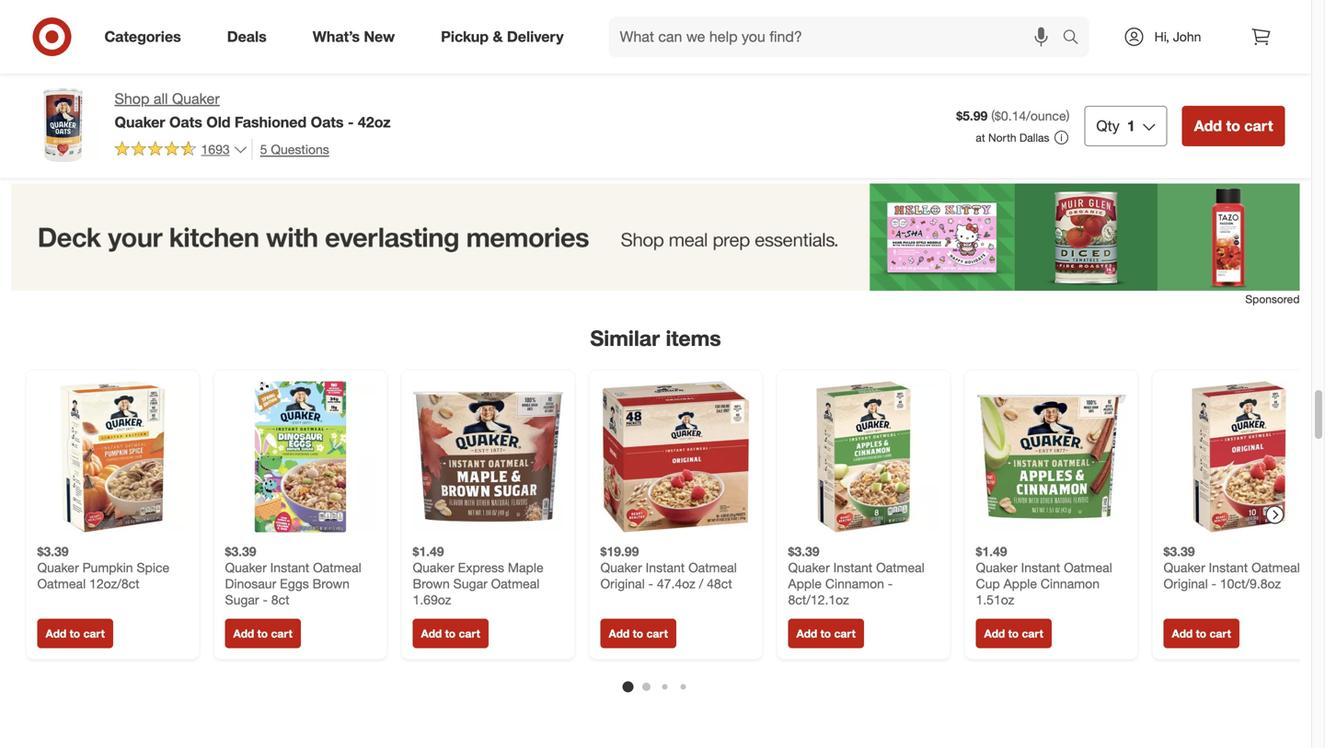 Task type: vqa. For each thing, say whether or not it's contained in the screenshot.


Task type: describe. For each thing, give the bounding box(es) containing it.
$19.99 quaker instant oatmeal original - 47.4oz / 48ct
[[600, 543, 737, 592]]

cart for $3.39 quaker instant oatmeal apple cinnamon - 8ct/12.1oz
[[834, 627, 856, 640]]

- inside shop all quaker quaker oats old fashioned oats - 42oz
[[348, 113, 354, 131]]

quaker for $3.39 quaker instant oatmeal original - 10ct/9.8oz
[[1164, 559, 1205, 576]]

$3.39 for quaker instant oatmeal dinosaur eggs brown sugar - 8ct
[[225, 543, 256, 559]]

instant for -
[[833, 559, 873, 576]]

5 questions link
[[252, 139, 329, 160]]

cart for $3.39 quaker instant oatmeal original - 10ct/9.8oz
[[1210, 627, 1231, 640]]

1693
[[201, 141, 230, 157]]

$3.39 for quaker instant oatmeal apple cinnamon - 8ct/12.1oz
[[788, 543, 820, 559]]

- inside $3.39 quaker instant oatmeal original - 10ct/9.8oz
[[1211, 576, 1216, 592]]

8ct
[[271, 592, 289, 608]]

delivery
[[507, 28, 564, 46]]

$3.39 quaker instant oatmeal dinosaur eggs brown sugar - 8ct
[[225, 543, 361, 608]]

dallas
[[1019, 131, 1049, 144]]

hi, john
[[1154, 29, 1201, 45]]

quaker up 'old'
[[172, 90, 220, 108]]

add to cart button for $3.39 quaker instant oatmeal apple cinnamon - 8ct/12.1oz
[[788, 619, 864, 648]]

1
[[1127, 117, 1135, 135]]

quaker for $1.49 quaker express maple brown sugar oatmeal 1.69oz
[[413, 559, 454, 576]]

to for $3.39 quaker pumpkin spice oatmeal 12oz/8ct
[[70, 627, 80, 640]]

8ct/12.1oz
[[788, 592, 849, 608]]

quaker for $3.39 quaker instant oatmeal apple cinnamon - 8ct/12.1oz
[[788, 559, 830, 576]]

apple inside $1.49 quaker instant oatmeal cup apple cinnamon 1.51oz
[[1004, 576, 1037, 592]]

2 oats from the left
[[311, 113, 344, 131]]

47.4oz
[[657, 576, 695, 592]]

quaker for $3.39 quaker pumpkin spice oatmeal 12oz/8ct
[[37, 559, 79, 576]]

what's
[[313, 28, 360, 46]]

quaker pumpkin spice oatmeal 12oz/8ct image
[[37, 381, 188, 532]]

eggs
[[280, 576, 309, 592]]

qty 1
[[1096, 117, 1135, 135]]

to for $1.49 quaker express maple brown sugar oatmeal 1.69oz
[[445, 627, 456, 640]]

quaker for $3.39 quaker instant oatmeal dinosaur eggs brown sugar - 8ct
[[225, 559, 267, 576]]

see
[[115, 39, 141, 57]]

sponsored
[[1245, 292, 1300, 306]]

- inside $3.39 quaker instant oatmeal dinosaur eggs brown sugar - 8ct
[[263, 592, 268, 608]]

items
[[666, 325, 721, 351]]

cinnamon inside $3.39 quaker instant oatmeal apple cinnamon - 8ct/12.1oz
[[825, 576, 884, 592]]

questions
[[164, 39, 228, 57]]

What can we help you find? suggestions appear below search field
[[609, 17, 1067, 57]]

$3.39 quaker instant oatmeal apple cinnamon - 8ct/12.1oz
[[788, 543, 925, 608]]

add for $1.49 quaker instant oatmeal cup apple cinnamon 1.51oz
[[984, 627, 1005, 640]]

similar items region
[[12, 184, 1325, 748]]

what's new
[[313, 28, 395, 46]]

/ounce
[[1026, 108, 1066, 124]]

$3.39 quaker pumpkin spice oatmeal 12oz/8ct
[[37, 543, 169, 592]]

image of quaker oats old fashioned oats - 42oz image
[[26, 88, 100, 162]]

$3.39 for quaker instant oatmeal original - 10ct/9.8oz
[[1164, 543, 1195, 559]]

at
[[976, 131, 985, 144]]

a
[[317, 39, 326, 57]]

express
[[458, 559, 504, 576]]

5 questions
[[260, 141, 329, 157]]

1.51oz
[[976, 592, 1014, 608]]

advertisement region
[[12, 184, 1300, 291]]

$3.39 quaker instant oatmeal original - 10ct/9.8oz
[[1164, 543, 1300, 592]]

question
[[330, 39, 391, 57]]

to for $3.39 quaker instant oatmeal dinosaur eggs brown sugar - 8ct
[[257, 627, 268, 640]]

42oz
[[358, 113, 391, 131]]

&
[[493, 28, 503, 46]]

add to cart button for $3.39 quaker pumpkin spice oatmeal 12oz/8ct
[[37, 619, 113, 648]]

add to cart button for $3.39 quaker instant oatmeal original - 10ct/9.8oz
[[1164, 619, 1239, 648]]

categories
[[104, 28, 181, 46]]

qty
[[1096, 117, 1120, 135]]

1 vertical spatial 5
[[260, 141, 267, 157]]

quaker for $1.49 quaker instant oatmeal cup apple cinnamon 1.51oz
[[976, 559, 1018, 576]]

add to cart for $3.39 quaker instant oatmeal original - 10ct/9.8oz
[[1172, 627, 1231, 640]]

instant for brown
[[270, 559, 309, 576]]

add to cart for $1.49 quaker instant oatmeal cup apple cinnamon 1.51oz
[[984, 627, 1043, 640]]

quaker express maple brown sugar oatmeal 1.69oz image
[[413, 381, 564, 532]]

pickup
[[441, 28, 489, 46]]

$5.99 ( $0.14 /ounce )
[[956, 108, 1070, 124]]

similar
[[590, 325, 660, 351]]

$1.49 quaker express maple brown sugar oatmeal 1.69oz
[[413, 543, 544, 608]]

to for $3.39 quaker instant oatmeal original - 10ct/9.8oz
[[1196, 627, 1206, 640]]

oatmeal for 47.4oz
[[688, 559, 737, 576]]

cinnamon inside $1.49 quaker instant oatmeal cup apple cinnamon 1.51oz
[[1041, 576, 1100, 592]]

pumpkin
[[83, 559, 133, 576]]

cart for $1.49 quaker instant oatmeal cup apple cinnamon 1.51oz
[[1022, 627, 1043, 640]]

what's new link
[[297, 17, 418, 57]]

fashioned
[[235, 113, 307, 131]]

categories link
[[89, 17, 204, 57]]

all for see
[[145, 39, 160, 57]]

1693 link
[[115, 139, 248, 161]]

quaker instant oatmeal original - 10ct/9.8oz image
[[1164, 381, 1314, 532]]

add for $3.39 quaker instant oatmeal dinosaur eggs brown sugar - 8ct
[[233, 627, 254, 640]]

instant for 47.4oz
[[646, 559, 685, 576]]

add for $3.39 quaker pumpkin spice oatmeal 12oz/8ct
[[46, 627, 66, 640]]

oatmeal inside $1.49 quaker express maple brown sugar oatmeal 1.69oz
[[491, 576, 540, 592]]



Task type: locate. For each thing, give the bounding box(es) containing it.
$19.99
[[600, 543, 639, 559]]

0 horizontal spatial apple
[[788, 576, 822, 592]]

1 horizontal spatial 5
[[260, 141, 267, 157]]

shop all quaker quaker oats old fashioned oats - 42oz
[[115, 90, 391, 131]]

brown
[[313, 576, 350, 592], [413, 576, 450, 592]]

4 instant from the left
[[1021, 559, 1060, 576]]

all
[[145, 39, 160, 57], [154, 90, 168, 108]]

quaker inside $3.39 quaker instant oatmeal original - 10ct/9.8oz
[[1164, 559, 1205, 576]]

instant inside $3.39 quaker instant oatmeal dinosaur eggs brown sugar - 8ct
[[270, 559, 309, 576]]

$3.39 inside the $3.39 quaker pumpkin spice oatmeal 12oz/8ct
[[37, 543, 69, 559]]

oatmeal for 10ct/9.8oz
[[1252, 559, 1300, 576]]

similar items
[[590, 325, 721, 351]]

original inside $19.99 quaker instant oatmeal original - 47.4oz / 48ct
[[600, 576, 645, 592]]

1 horizontal spatial )
[[1066, 108, 1070, 124]]

quaker inside the $3.39 quaker pumpkin spice oatmeal 12oz/8ct
[[37, 559, 79, 576]]

- left 8ct
[[263, 592, 268, 608]]

$3.39 inside $3.39 quaker instant oatmeal original - 10ct/9.8oz
[[1164, 543, 1195, 559]]

add to cart for $19.99 quaker instant oatmeal original - 47.4oz / 48ct
[[609, 627, 668, 640]]

brown inside $3.39 quaker instant oatmeal dinosaur eggs brown sugar - 8ct
[[313, 576, 350, 592]]

$1.49
[[413, 543, 444, 559], [976, 543, 1007, 559]]

) left qty
[[1066, 108, 1070, 124]]

instant inside $3.39 quaker instant oatmeal original - 10ct/9.8oz
[[1209, 559, 1248, 576]]

add to cart
[[1194, 117, 1273, 135], [46, 627, 105, 640], [233, 627, 292, 640], [421, 627, 480, 640], [609, 627, 668, 640], [796, 627, 856, 640], [984, 627, 1043, 640], [1172, 627, 1231, 640]]

3 instant from the left
[[833, 559, 873, 576]]

new
[[364, 28, 395, 46]]

0 horizontal spatial $1.49
[[413, 543, 444, 559]]

oatmeal inside $1.49 quaker instant oatmeal cup apple cinnamon 1.51oz
[[1064, 559, 1112, 576]]

$1.49 up cup
[[976, 543, 1007, 559]]

sugar left 8ct
[[225, 592, 259, 608]]

0 horizontal spatial (
[[232, 39, 236, 57]]

1 vertical spatial (
[[991, 108, 995, 124]]

add down $3.39 quaker instant oatmeal original - 10ct/9.8oz
[[1172, 627, 1193, 640]]

questions
[[271, 141, 329, 157]]

oats up 1693 link
[[169, 113, 202, 131]]

add to cart button for $3.39 quaker instant oatmeal dinosaur eggs brown sugar - 8ct
[[225, 619, 301, 648]]

deals link
[[211, 17, 290, 57]]

$1.49 quaker instant oatmeal cup apple cinnamon 1.51oz
[[976, 543, 1112, 608]]

instant inside $3.39 quaker instant oatmeal apple cinnamon - 8ct/12.1oz
[[833, 559, 873, 576]]

$1.49 for quaker instant oatmeal cup apple cinnamon 1.51oz
[[976, 543, 1007, 559]]

add down 8ct/12.1oz
[[796, 627, 817, 640]]

1 cinnamon from the left
[[825, 576, 884, 592]]

brown inside $1.49 quaker express maple brown sugar oatmeal 1.69oz
[[413, 576, 450, 592]]

1.69oz
[[413, 592, 451, 608]]

1 vertical spatial all
[[154, 90, 168, 108]]

ask a question button
[[275, 28, 402, 69]]

original
[[600, 576, 645, 592], [1164, 576, 1208, 592]]

5 instant from the left
[[1209, 559, 1248, 576]]

quaker left 47.4oz
[[600, 559, 642, 576]]

quaker up 1.51oz
[[976, 559, 1018, 576]]

to for $3.39 quaker instant oatmeal apple cinnamon - 8ct/12.1oz
[[820, 627, 831, 640]]

oatmeal inside $19.99 quaker instant oatmeal original - 47.4oz / 48ct
[[688, 559, 737, 576]]

add to cart for $3.39 quaker pumpkin spice oatmeal 12oz/8ct
[[46, 627, 105, 640]]

instant for 10ct/9.8oz
[[1209, 559, 1248, 576]]

add for $3.39 quaker instant oatmeal apple cinnamon - 8ct/12.1oz
[[796, 627, 817, 640]]

0 horizontal spatial )
[[244, 39, 248, 57]]

quaker inside $3.39 quaker instant oatmeal dinosaur eggs brown sugar - 8ct
[[225, 559, 267, 576]]

add to cart for $3.39 quaker instant oatmeal apple cinnamon - 8ct/12.1oz
[[796, 627, 856, 640]]

1 horizontal spatial original
[[1164, 576, 1208, 592]]

instant
[[270, 559, 309, 576], [646, 559, 685, 576], [833, 559, 873, 576], [1021, 559, 1060, 576], [1209, 559, 1248, 576]]

original for $19.99 quaker instant oatmeal original - 47.4oz / 48ct
[[600, 576, 645, 592]]

$1.49 up 1.69oz
[[413, 543, 444, 559]]

$1.49 inside $1.49 quaker instant oatmeal cup apple cinnamon 1.51oz
[[976, 543, 1007, 559]]

cart
[[1244, 117, 1273, 135], [83, 627, 105, 640], [271, 627, 292, 640], [459, 627, 480, 640], [646, 627, 668, 640], [834, 627, 856, 640], [1022, 627, 1043, 640], [1210, 627, 1231, 640]]

brown right eggs
[[313, 576, 350, 592]]

oats up questions on the left top of the page
[[311, 113, 344, 131]]

add to cart for $3.39 quaker instant oatmeal dinosaur eggs brown sugar - 8ct
[[233, 627, 292, 640]]

( right $5.99
[[991, 108, 995, 124]]

$3.39
[[37, 543, 69, 559], [225, 543, 256, 559], [788, 543, 820, 559], [1164, 543, 1195, 559]]

quaker inside $1.49 quaker express maple brown sugar oatmeal 1.69oz
[[413, 559, 454, 576]]

apple right 48ct
[[788, 576, 822, 592]]

add down 1.69oz
[[421, 627, 442, 640]]

instant inside $1.49 quaker instant oatmeal cup apple cinnamon 1.51oz
[[1021, 559, 1060, 576]]

pickup & delivery
[[441, 28, 564, 46]]

quaker instant oatmeal cup apple cinnamon 1.51oz image
[[976, 381, 1127, 532]]

north
[[988, 131, 1016, 144]]

/
[[699, 576, 703, 592]]

shop
[[115, 90, 149, 108]]

quaker inside $19.99 quaker instant oatmeal original - 47.4oz / 48ct
[[600, 559, 642, 576]]

deals
[[227, 28, 267, 46]]

pickup & delivery link
[[425, 17, 587, 57]]

oatmeal
[[313, 559, 361, 576], [688, 559, 737, 576], [876, 559, 925, 576], [1064, 559, 1112, 576], [1252, 559, 1300, 576], [37, 576, 86, 592], [491, 576, 540, 592]]

5 right the questions
[[236, 39, 244, 57]]

to for $19.99 quaker instant oatmeal original - 47.4oz / 48ct
[[633, 627, 643, 640]]

2 $1.49 from the left
[[976, 543, 1007, 559]]

1 horizontal spatial sugar
[[453, 576, 487, 592]]

$1.49 inside $1.49 quaker express maple brown sugar oatmeal 1.69oz
[[413, 543, 444, 559]]

oatmeal inside the $3.39 quaker pumpkin spice oatmeal 12oz/8ct
[[37, 576, 86, 592]]

sugar inside $1.49 quaker express maple brown sugar oatmeal 1.69oz
[[453, 576, 487, 592]]

4 $3.39 from the left
[[1164, 543, 1195, 559]]

brown left express
[[413, 576, 450, 592]]

quaker up 8ct/12.1oz
[[788, 559, 830, 576]]

instant inside $19.99 quaker instant oatmeal original - 47.4oz / 48ct
[[646, 559, 685, 576]]

- right 8ct/12.1oz
[[888, 576, 893, 592]]

quaker left eggs
[[225, 559, 267, 576]]

( right the questions
[[232, 39, 236, 57]]

)
[[244, 39, 248, 57], [1066, 108, 1070, 124]]

maple
[[508, 559, 544, 576]]

add to cart button for $1.49 quaker express maple brown sugar oatmeal 1.69oz
[[413, 619, 488, 648]]

original down $19.99
[[600, 576, 645, 592]]

oatmeal inside $3.39 quaker instant oatmeal dinosaur eggs brown sugar - 8ct
[[313, 559, 361, 576]]

oatmeal inside $3.39 quaker instant oatmeal original - 10ct/9.8oz
[[1252, 559, 1300, 576]]

1 horizontal spatial apple
[[1004, 576, 1037, 592]]

2 instant from the left
[[646, 559, 685, 576]]

48ct
[[707, 576, 732, 592]]

10ct/9.8oz
[[1220, 576, 1281, 592]]

cart for $19.99 quaker instant oatmeal original - 47.4oz / 48ct
[[646, 627, 668, 640]]

1 horizontal spatial (
[[991, 108, 995, 124]]

add down the $3.39 quaker pumpkin spice oatmeal 12oz/8ct
[[46, 627, 66, 640]]

quaker up 1.69oz
[[413, 559, 454, 576]]

oatmeal for cinnamon
[[1064, 559, 1112, 576]]

original inside $3.39 quaker instant oatmeal original - 10ct/9.8oz
[[1164, 576, 1208, 592]]

2 brown from the left
[[413, 576, 450, 592]]

instant for cinnamon
[[1021, 559, 1060, 576]]

5 down the fashioned
[[260, 141, 267, 157]]

original for $3.39 quaker instant oatmeal original - 10ct/9.8oz
[[1164, 576, 1208, 592]]

add down dinosaur
[[233, 627, 254, 640]]

to for $1.49 quaker instant oatmeal cup apple cinnamon 1.51oz
[[1008, 627, 1019, 640]]

all inside shop all quaker quaker oats old fashioned oats - 42oz
[[154, 90, 168, 108]]

0 horizontal spatial oats
[[169, 113, 202, 131]]

ask
[[287, 39, 313, 57]]

add to cart button for $19.99 quaker instant oatmeal original - 47.4oz / 48ct
[[600, 619, 676, 648]]

- inside $3.39 quaker instant oatmeal apple cinnamon - 8ct/12.1oz
[[888, 576, 893, 592]]

quaker left 10ct/9.8oz
[[1164, 559, 1205, 576]]

add to cart for $1.49 quaker express maple brown sugar oatmeal 1.69oz
[[421, 627, 480, 640]]

1 horizontal spatial cinnamon
[[1041, 576, 1100, 592]]

oatmeal for brown
[[313, 559, 361, 576]]

add down 1.51oz
[[984, 627, 1005, 640]]

at north dallas
[[976, 131, 1049, 144]]

1 horizontal spatial brown
[[413, 576, 450, 592]]

2 cinnamon from the left
[[1041, 576, 1100, 592]]

sugar
[[453, 576, 487, 592], [225, 592, 259, 608]]

1 apple from the left
[[788, 576, 822, 592]]

quaker for $19.99 quaker instant oatmeal original - 47.4oz / 48ct
[[600, 559, 642, 576]]

quaker instant oatmeal original - 47.4oz / 48ct image
[[600, 381, 751, 532]]

ask a question
[[287, 39, 391, 57]]

original left 10ct/9.8oz
[[1164, 576, 1208, 592]]

-
[[348, 113, 354, 131], [648, 576, 653, 592], [888, 576, 893, 592], [1211, 576, 1216, 592], [263, 592, 268, 608]]

$1.49 for quaker express maple brown sugar oatmeal 1.69oz
[[413, 543, 444, 559]]

add right the 1
[[1194, 117, 1222, 135]]

hi,
[[1154, 29, 1169, 45]]

$3.39 for quaker pumpkin spice oatmeal 12oz/8ct
[[37, 543, 69, 559]]

1 vertical spatial )
[[1066, 108, 1070, 124]]

- left 10ct/9.8oz
[[1211, 576, 1216, 592]]

cart for $3.39 quaker pumpkin spice oatmeal 12oz/8ct
[[83, 627, 105, 640]]

search button
[[1054, 17, 1098, 61]]

apple inside $3.39 quaker instant oatmeal apple cinnamon - 8ct/12.1oz
[[788, 576, 822, 592]]

0 horizontal spatial sugar
[[225, 592, 259, 608]]

1 original from the left
[[600, 576, 645, 592]]

dinosaur
[[225, 576, 276, 592]]

1 $3.39 from the left
[[37, 543, 69, 559]]

all for shop
[[154, 90, 168, 108]]

2 $3.39 from the left
[[225, 543, 256, 559]]

1 horizontal spatial oats
[[311, 113, 344, 131]]

0 horizontal spatial brown
[[313, 576, 350, 592]]

oats
[[169, 113, 202, 131], [311, 113, 344, 131]]

quaker
[[172, 90, 220, 108], [115, 113, 165, 131], [37, 559, 79, 576], [225, 559, 267, 576], [413, 559, 454, 576], [600, 559, 642, 576], [788, 559, 830, 576], [976, 559, 1018, 576], [1164, 559, 1205, 576]]

add to cart button for $1.49 quaker instant oatmeal cup apple cinnamon 1.51oz
[[976, 619, 1052, 648]]

2 original from the left
[[1164, 576, 1208, 592]]

apple
[[788, 576, 822, 592], [1004, 576, 1037, 592]]

) right the questions
[[244, 39, 248, 57]]

oatmeal for -
[[876, 559, 925, 576]]

add down $19.99
[[609, 627, 630, 640]]

$3.39 inside $3.39 quaker instant oatmeal apple cinnamon - 8ct/12.1oz
[[788, 543, 820, 559]]

0 vertical spatial 5
[[236, 39, 244, 57]]

$5.99
[[956, 108, 988, 124]]

1 oats from the left
[[169, 113, 202, 131]]

0 vertical spatial )
[[244, 39, 248, 57]]

1 brown from the left
[[313, 576, 350, 592]]

quaker inside $1.49 quaker instant oatmeal cup apple cinnamon 1.51oz
[[976, 559, 1018, 576]]

2 apple from the left
[[1004, 576, 1037, 592]]

add to cart button
[[1182, 106, 1285, 146], [37, 619, 113, 648], [225, 619, 301, 648], [413, 619, 488, 648], [600, 619, 676, 648], [788, 619, 864, 648], [976, 619, 1052, 648], [1164, 619, 1239, 648]]

(
[[232, 39, 236, 57], [991, 108, 995, 124]]

add for $19.99 quaker instant oatmeal original - 47.4oz / 48ct
[[609, 627, 630, 640]]

add for $1.49 quaker express maple brown sugar oatmeal 1.69oz
[[421, 627, 442, 640]]

quaker down shop
[[115, 113, 165, 131]]

quaker left pumpkin
[[37, 559, 79, 576]]

0 vertical spatial all
[[145, 39, 160, 57]]

all right see
[[145, 39, 160, 57]]

1 instant from the left
[[270, 559, 309, 576]]

oatmeal inside $3.39 quaker instant oatmeal apple cinnamon - 8ct/12.1oz
[[876, 559, 925, 576]]

1 $1.49 from the left
[[413, 543, 444, 559]]

$0.14
[[995, 108, 1026, 124]]

sugar right 1.69oz
[[453, 576, 487, 592]]

3 $3.39 from the left
[[788, 543, 820, 559]]

- left 47.4oz
[[648, 576, 653, 592]]

add for $3.39 quaker instant oatmeal original - 10ct/9.8oz
[[1172, 627, 1193, 640]]

john
[[1173, 29, 1201, 45]]

1 horizontal spatial $1.49
[[976, 543, 1007, 559]]

cup
[[976, 576, 1000, 592]]

quaker instant oatmeal dinosaur eggs brown sugar - 8ct image
[[225, 381, 376, 532]]

0 vertical spatial (
[[232, 39, 236, 57]]

- left 42oz in the left top of the page
[[348, 113, 354, 131]]

spice
[[137, 559, 169, 576]]

all right shop
[[154, 90, 168, 108]]

0 horizontal spatial original
[[600, 576, 645, 592]]

0 horizontal spatial cinnamon
[[825, 576, 884, 592]]

old
[[206, 113, 230, 131]]

5
[[236, 39, 244, 57], [260, 141, 267, 157]]

quaker instant oatmeal apple cinnamon - 8ct/12.1oz image
[[788, 381, 939, 532]]

12oz/8ct
[[89, 576, 139, 592]]

quaker inside $3.39 quaker instant oatmeal apple cinnamon - 8ct/12.1oz
[[788, 559, 830, 576]]

$3.39 inside $3.39 quaker instant oatmeal dinosaur eggs brown sugar - 8ct
[[225, 543, 256, 559]]

cart for $1.49 quaker express maple brown sugar oatmeal 1.69oz
[[459, 627, 480, 640]]

0 horizontal spatial 5
[[236, 39, 244, 57]]

see all questions ( 5 )
[[115, 39, 248, 57]]

to
[[1226, 117, 1240, 135], [70, 627, 80, 640], [257, 627, 268, 640], [445, 627, 456, 640], [633, 627, 643, 640], [820, 627, 831, 640], [1008, 627, 1019, 640], [1196, 627, 1206, 640]]

sugar inside $3.39 quaker instant oatmeal dinosaur eggs brown sugar - 8ct
[[225, 592, 259, 608]]

cinnamon
[[825, 576, 884, 592], [1041, 576, 1100, 592]]

search
[[1054, 30, 1098, 47]]

add
[[1194, 117, 1222, 135], [46, 627, 66, 640], [233, 627, 254, 640], [421, 627, 442, 640], [609, 627, 630, 640], [796, 627, 817, 640], [984, 627, 1005, 640], [1172, 627, 1193, 640]]

cart for $3.39 quaker instant oatmeal dinosaur eggs brown sugar - 8ct
[[271, 627, 292, 640]]

- inside $19.99 quaker instant oatmeal original - 47.4oz / 48ct
[[648, 576, 653, 592]]

apple right cup
[[1004, 576, 1037, 592]]



